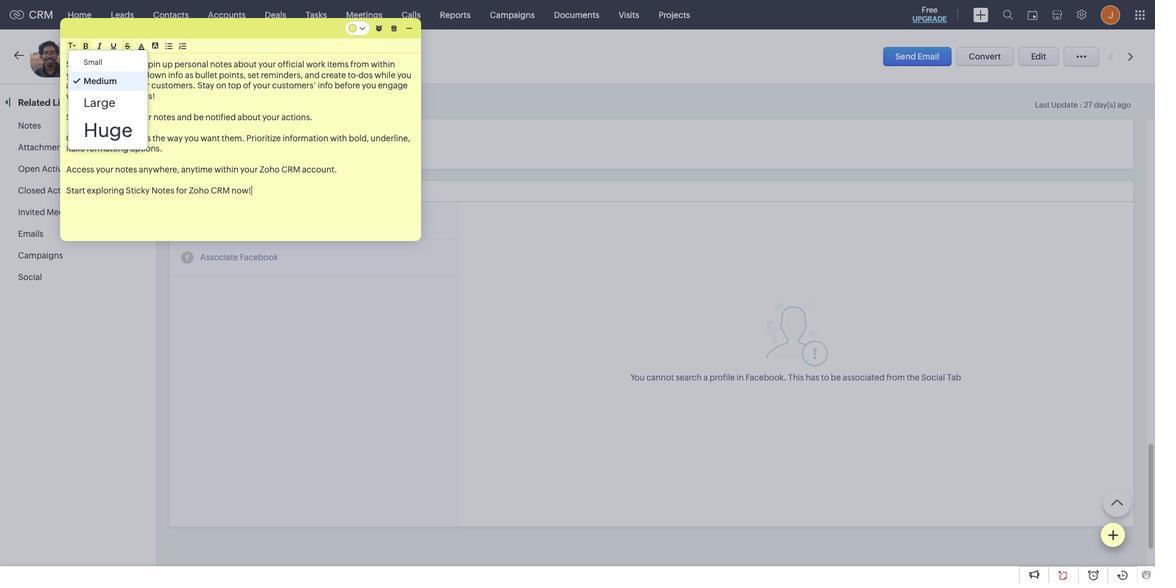 Task type: describe. For each thing, give the bounding box(es) containing it.
create menu image
[[974, 8, 989, 22]]

tasks link
[[296, 0, 337, 29]]

activities for open activities
[[42, 164, 78, 174]]

2 vertical spatial social
[[922, 373, 946, 382]]

maclead
[[175, 49, 224, 63]]

about for notes
[[234, 60, 257, 69]]

27
[[1085, 101, 1093, 110]]

work
[[306, 60, 326, 69]]

bold,
[[349, 133, 369, 143]]

2 horizontal spatial notes
[[152, 186, 175, 196]]

sticky notes lets you pin up personal notes about your official work items from within your zoho crm. jot down info as bullet points, set reminders, and create to-dos while you are on a call with your customers. stay on top of your customers' info before you engage with them using notes!
[[66, 60, 413, 101]]

deals link
[[255, 0, 296, 29]]

activities for closed activities
[[47, 186, 83, 196]]

them.
[[222, 133, 245, 143]]

medium option
[[69, 72, 148, 91]]

customers.
[[151, 81, 196, 90]]

notes inside sticky notes lets you pin up personal notes about your official work items from within your zoho crm. jot down info as bullet points, set reminders, and create to-dos while you are on a call with your customers. stay on top of your customers' info before you engage with them using notes!
[[92, 60, 115, 69]]

are
[[66, 81, 78, 90]]

notified
[[206, 112, 236, 122]]

.
[[784, 373, 787, 382]]

timeline
[[249, 96, 284, 107]]

customers'
[[272, 81, 316, 90]]

0 vertical spatial campaigns link
[[481, 0, 545, 29]]

items
[[327, 60, 349, 69]]

meetings inside "link"
[[346, 10, 383, 20]]

notes link
[[18, 121, 41, 131]]

of
[[243, 81, 251, 90]]

1 vertical spatial social
[[18, 273, 42, 282]]

reminders,
[[261, 70, 303, 80]]

from for associated
[[887, 373, 906, 382]]

deals
[[265, 10, 287, 20]]

:
[[1080, 101, 1083, 110]]

related list
[[18, 98, 70, 108]]

found
[[226, 132, 249, 142]]

huge option
[[69, 114, 148, 146]]

dos
[[359, 70, 373, 80]]

add campaigns
[[266, 132, 329, 141]]

last update : 27 day(s) ago
[[1036, 101, 1132, 110]]

2 horizontal spatial on
[[216, 81, 226, 90]]

formatting
[[87, 144, 128, 154]]

large option
[[69, 91, 148, 114]]

1 horizontal spatial campaigns
[[284, 132, 329, 141]]

closed activities link
[[18, 186, 83, 196]]

calls
[[402, 10, 421, 20]]

calendar image
[[1028, 10, 1038, 20]]

0 horizontal spatial on
[[80, 81, 90, 90]]

you
[[631, 373, 645, 382]]

attachments link
[[18, 143, 69, 152]]

emails
[[18, 229, 43, 239]]

your up the now!
[[240, 165, 258, 175]]

create menu element
[[967, 0, 996, 29]]

1 horizontal spatial crm
[[211, 186, 230, 196]]

send
[[896, 52, 917, 61]]

associate facebook
[[200, 253, 278, 263]]

account.
[[302, 165, 337, 175]]

reminder image
[[376, 25, 383, 32]]

upgrade
[[913, 15, 948, 23]]

your down set
[[253, 81, 271, 90]]

zoho inside sticky notes lets you pin up personal notes about your official work items from within your zoho crm. jot down info as bullet points, set reminders, and create to-dos while you are on a call with your customers. stay on top of your customers' info before you engage with them using notes!
[[85, 70, 106, 80]]

overview
[[183, 96, 223, 107]]

tasks
[[306, 10, 327, 20]]

notes down formatting
[[115, 165, 137, 175]]

you inside customize your notes the way you want them. prioritize information with bold, underline, italic formatting options.
[[185, 133, 199, 143]]

0 vertical spatial crm
[[29, 8, 53, 21]]

you up jot
[[132, 60, 146, 69]]

closed activities
[[18, 186, 83, 196]]

your up notes!
[[132, 81, 150, 90]]

invited
[[18, 208, 45, 217]]

huge
[[84, 119, 133, 141]]

open
[[18, 164, 40, 174]]

invited meetings
[[18, 208, 83, 217]]

0 horizontal spatial campaigns
[[18, 251, 63, 261]]

visits
[[619, 10, 640, 20]]

your down the timeline
[[262, 112, 280, 122]]

leads
[[111, 10, 134, 20]]

list
[[53, 98, 68, 108]]

documents
[[554, 10, 600, 20]]

lets
[[117, 60, 130, 69]]

your down notes!
[[134, 112, 152, 122]]

0 horizontal spatial within
[[214, 165, 239, 175]]

engage
[[378, 81, 408, 90]]

calls link
[[392, 0, 431, 29]]

social link
[[18, 273, 42, 282]]

customize
[[66, 133, 108, 143]]

free
[[922, 5, 938, 14]]

0 horizontal spatial info
[[168, 70, 183, 80]]

documents link
[[545, 0, 610, 29]]

bullet
[[195, 70, 217, 80]]

rangoni
[[286, 52, 321, 62]]

closed
[[18, 186, 46, 196]]

delete image
[[391, 25, 397, 32]]

1 vertical spatial sticky
[[126, 186, 150, 196]]

now!
[[232, 186, 251, 196]]

reports link
[[431, 0, 481, 29]]

0 horizontal spatial with
[[66, 91, 83, 101]]

italic
[[66, 144, 85, 154]]

from for items
[[351, 60, 369, 69]]

day(s)
[[1095, 101, 1116, 110]]

contacts
[[153, 10, 189, 20]]

attachments
[[18, 143, 69, 152]]

actions.
[[282, 112, 313, 122]]

access your notes anywhere, anytime within your zoho crm account.
[[66, 165, 337, 175]]

within inside sticky notes lets you pin up personal notes about your official work items from within your zoho crm. jot down info as bullet points, set reminders, and create to-dos while you are on a call with your customers. stay on top of your customers' info before you engage with them using notes!
[[371, 60, 395, 69]]

tab
[[948, 373, 962, 382]]

convert button
[[957, 47, 1014, 66]]

1 horizontal spatial a
[[704, 373, 708, 382]]

the inside customize your notes the way you want them. prioritize information with bold, underline, italic formatting options.
[[153, 133, 165, 143]]

large
[[84, 96, 116, 110]]

leads link
[[101, 0, 144, 29]]

your up are
[[66, 70, 84, 80]]

mr.
[[81, 49, 100, 63]]

0 vertical spatial facebook
[[240, 253, 278, 263]]

search element
[[996, 0, 1021, 29]]

call
[[98, 81, 112, 90]]

create new sticky note image
[[1108, 530, 1119, 541]]



Task type: locate. For each thing, give the bounding box(es) containing it.
crm left home link
[[29, 8, 53, 21]]

info down 'create'
[[318, 81, 333, 90]]

1 vertical spatial info
[[318, 81, 333, 90]]

2 horizontal spatial social
[[922, 373, 946, 382]]

1 horizontal spatial from
[[887, 373, 906, 382]]

campaigns down emails
[[18, 251, 63, 261]]

crm.
[[107, 70, 129, 80]]

related
[[18, 98, 51, 108]]

0 vertical spatial about
[[234, 60, 257, 69]]

about up set
[[234, 60, 257, 69]]

convert
[[970, 52, 1002, 61]]

1 horizontal spatial with
[[114, 81, 131, 90]]

timeline link
[[249, 96, 284, 107]]

you cannot search a profile in facebook . this has to be associated from the social tab
[[631, 373, 962, 382]]

this
[[789, 373, 805, 382]]

0 vertical spatial a
[[92, 81, 97, 90]]

campaigns link
[[481, 0, 545, 29], [18, 251, 63, 261]]

social down anytime
[[181, 186, 207, 197]]

cannot
[[647, 373, 674, 382]]

pin
[[148, 60, 161, 69]]

with
[[114, 81, 131, 90], [66, 91, 83, 101], [330, 133, 347, 143]]

about up found
[[238, 112, 261, 122]]

records
[[194, 132, 224, 142]]

meetings link
[[337, 0, 392, 29]]

your inside customize your notes the way you want them. prioritize information with bold, underline, italic formatting options.
[[110, 133, 127, 143]]

sticky up are
[[66, 60, 90, 69]]

from up dos
[[351, 60, 369, 69]]

0 vertical spatial be
[[194, 112, 204, 122]]

with inside customize your notes the way you want them. prioritize information with bold, underline, italic formatting options.
[[330, 133, 347, 143]]

set reminders on your notes and be notified about your actions.
[[66, 112, 313, 122]]

send email button
[[884, 47, 952, 66]]

campaigns link right reports
[[481, 0, 545, 29]]

2 horizontal spatial crm
[[282, 165, 301, 175]]

about inside sticky notes lets you pin up personal notes about your official work items from within your zoho crm. jot down info as bullet points, set reminders, and create to-dos while you are on a call with your customers. stay on top of your customers' info before you engage with them using notes!
[[234, 60, 257, 69]]

1 horizontal spatial and
[[305, 70, 320, 80]]

0 vertical spatial social
[[181, 186, 207, 197]]

profile image
[[1102, 5, 1121, 24]]

stay
[[197, 81, 215, 90]]

sticky inside sticky notes lets you pin up personal notes about your official work items from within your zoho crm. jot down info as bullet points, set reminders, and create to-dos while you are on a call with your customers. stay on top of your customers' info before you engage with them using notes!
[[66, 60, 90, 69]]

zoho right for
[[189, 186, 209, 196]]

update
[[1052, 101, 1079, 110]]

1 horizontal spatial on
[[122, 112, 133, 122]]

campaigns link down emails
[[18, 251, 63, 261]]

no
[[181, 132, 192, 142]]

small
[[84, 58, 102, 67]]

you down dos
[[362, 81, 376, 90]]

1 vertical spatial and
[[177, 112, 192, 122]]

of
[[323, 52, 333, 62]]

2 vertical spatial crm
[[211, 186, 230, 196]]

0 horizontal spatial zoho
[[85, 70, 106, 80]]

reminders
[[81, 112, 121, 122]]

and down work
[[305, 70, 320, 80]]

1 vertical spatial the
[[907, 373, 920, 382]]

notes!
[[130, 91, 155, 101]]

1 horizontal spatial sticky
[[126, 186, 150, 196]]

social down emails link
[[18, 273, 42, 282]]

create
[[322, 70, 346, 80]]

2 vertical spatial notes
[[152, 186, 175, 196]]

1 vertical spatial crm
[[282, 165, 301, 175]]

visits link
[[610, 0, 649, 29]]

within
[[371, 60, 395, 69], [214, 165, 239, 175]]

0 horizontal spatial sticky
[[66, 60, 90, 69]]

with down 'crm.'
[[114, 81, 131, 90]]

1 vertical spatial facebook
[[746, 373, 784, 382]]

from
[[351, 60, 369, 69], [887, 373, 906, 382]]

0 vertical spatial zoho
[[85, 70, 106, 80]]

accounts link
[[199, 0, 255, 29]]

activities up closed activities
[[42, 164, 78, 174]]

0 vertical spatial within
[[371, 60, 395, 69]]

0 vertical spatial activities
[[42, 164, 78, 174]]

facebook right in
[[746, 373, 784, 382]]

on right are
[[80, 81, 90, 90]]

while
[[375, 70, 396, 80]]

1 vertical spatial about
[[238, 112, 261, 122]]

and
[[305, 70, 320, 80], [177, 112, 192, 122]]

0 vertical spatial sticky
[[66, 60, 90, 69]]

notes up medium
[[92, 60, 115, 69]]

1 horizontal spatial meetings
[[346, 10, 383, 20]]

0 horizontal spatial the
[[153, 133, 165, 143]]

a left profile
[[704, 373, 708, 382]]

notes inside sticky notes lets you pin up personal notes about your official work items from within your zoho crm. jot down info as bullet points, set reminders, and create to-dos while you are on a call with your customers. stay on top of your customers' info before you engage with them using notes!
[[210, 60, 232, 69]]

1 horizontal spatial within
[[371, 60, 395, 69]]

add campaigns link
[[257, 129, 339, 145]]

notes
[[210, 60, 232, 69], [153, 112, 175, 122], [129, 133, 151, 143], [115, 165, 137, 175]]

0 vertical spatial campaigns
[[490, 10, 535, 20]]

0 horizontal spatial notes
[[18, 121, 41, 131]]

the
[[153, 133, 165, 143], [907, 373, 920, 382]]

and inside sticky notes lets you pin up personal notes about your official work items from within your zoho crm. jot down info as bullet points, set reminders, and create to-dos while you are on a call with your customers. stay on top of your customers' info before you engage with them using notes!
[[305, 70, 320, 80]]

you up engage on the top left of page
[[397, 70, 412, 80]]

personal
[[175, 60, 209, 69]]

christopher
[[103, 49, 172, 63]]

0 horizontal spatial meetings
[[47, 208, 83, 217]]

you right way in the top left of the page
[[185, 133, 199, 143]]

1 vertical spatial with
[[66, 91, 83, 101]]

1 vertical spatial from
[[887, 373, 906, 382]]

campaigns down actions.
[[284, 132, 329, 141]]

0 horizontal spatial and
[[177, 112, 192, 122]]

0 horizontal spatial campaigns link
[[18, 251, 63, 261]]

1 horizontal spatial notes
[[92, 60, 115, 69]]

zoho down the prioritize
[[260, 165, 280, 175]]

ago
[[1118, 101, 1132, 110]]

notes inside customize your notes the way you want them. prioritize information with bold, underline, italic formatting options.
[[129, 133, 151, 143]]

1 horizontal spatial social
[[181, 186, 207, 197]]

within up the now!
[[214, 165, 239, 175]]

1 horizontal spatial be
[[831, 373, 841, 382]]

campaigns right reports
[[490, 10, 535, 20]]

edit button
[[1019, 47, 1060, 66]]

contacts link
[[144, 0, 199, 29]]

no records found
[[181, 132, 249, 142]]

the left way in the top left of the page
[[153, 133, 165, 143]]

0 horizontal spatial facebook
[[240, 253, 278, 263]]

crm left account.
[[282, 165, 301, 175]]

on down the using
[[122, 112, 133, 122]]

a
[[92, 81, 97, 90], [704, 373, 708, 382]]

social left tab
[[922, 373, 946, 382]]

0 vertical spatial the
[[153, 133, 165, 143]]

next record image
[[1129, 53, 1137, 61]]

crm left the now!
[[211, 186, 230, 196]]

0 vertical spatial notes
[[92, 60, 115, 69]]

up
[[162, 60, 173, 69]]

0 vertical spatial info
[[168, 70, 183, 80]]

0 horizontal spatial be
[[194, 112, 204, 122]]

in
[[737, 373, 744, 382]]

options.
[[130, 144, 163, 154]]

anytime
[[181, 165, 213, 175]]

jot
[[131, 70, 142, 80]]

small option
[[69, 54, 148, 72]]

profile element
[[1094, 0, 1128, 29]]

meetings down start at the left top
[[47, 208, 83, 217]]

0 horizontal spatial a
[[92, 81, 97, 90]]

be right to
[[831, 373, 841, 382]]

None field
[[68, 41, 76, 51]]

the left tab
[[907, 373, 920, 382]]

huge list box
[[69, 51, 148, 149]]

on
[[80, 81, 90, 90], [216, 81, 226, 90], [122, 112, 133, 122]]

mr. christopher maclead (sample) - rangoni of florence
[[81, 49, 372, 63]]

0 horizontal spatial from
[[351, 60, 369, 69]]

1 vertical spatial campaigns
[[284, 132, 329, 141]]

1 horizontal spatial the
[[907, 373, 920, 382]]

1 vertical spatial campaigns link
[[18, 251, 63, 261]]

notes up options.
[[129, 133, 151, 143]]

official
[[278, 60, 305, 69]]

0 vertical spatial and
[[305, 70, 320, 80]]

start
[[66, 186, 85, 196]]

info up customers.
[[168, 70, 183, 80]]

prioritize
[[247, 133, 281, 143]]

zoho down the small in the left top of the page
[[85, 70, 106, 80]]

anywhere,
[[139, 165, 179, 175]]

1 horizontal spatial info
[[318, 81, 333, 90]]

1 vertical spatial a
[[704, 373, 708, 382]]

0 vertical spatial meetings
[[346, 10, 383, 20]]

1 horizontal spatial facebook
[[746, 373, 784, 382]]

be down overview link
[[194, 112, 204, 122]]

with left bold,
[[330, 133, 347, 143]]

a up them
[[92, 81, 97, 90]]

on left 'top'
[[216, 81, 226, 90]]

notes left for
[[152, 186, 175, 196]]

0 vertical spatial from
[[351, 60, 369, 69]]

has
[[806, 373, 820, 382]]

add
[[266, 132, 283, 141]]

want
[[201, 133, 220, 143]]

1 horizontal spatial campaigns link
[[481, 0, 545, 29]]

notes
[[92, 60, 115, 69], [18, 121, 41, 131], [152, 186, 175, 196]]

profile
[[710, 373, 735, 382]]

a inside sticky notes lets you pin up personal notes about your official work items from within your zoho crm. jot down info as bullet points, set reminders, and create to-dos while you are on a call with your customers. stay on top of your customers' info before you engage with them using notes!
[[92, 81, 97, 90]]

sticky down anywhere,
[[126, 186, 150, 196]]

down
[[144, 70, 167, 80]]

and up no in the left of the page
[[177, 112, 192, 122]]

within up while
[[371, 60, 395, 69]]

your up exploring
[[96, 165, 114, 175]]

projects link
[[649, 0, 700, 29]]

from right associated at the bottom of the page
[[887, 373, 906, 382]]

search image
[[1004, 10, 1014, 20]]

2 vertical spatial campaigns
[[18, 251, 63, 261]]

0 horizontal spatial social
[[18, 273, 42, 282]]

1 vertical spatial be
[[831, 373, 841, 382]]

edit
[[1032, 52, 1047, 61]]

1 vertical spatial notes
[[18, 121, 41, 131]]

2 horizontal spatial with
[[330, 133, 347, 143]]

1 vertical spatial within
[[214, 165, 239, 175]]

medium
[[84, 76, 117, 86]]

0 vertical spatial with
[[114, 81, 131, 90]]

with down are
[[66, 91, 83, 101]]

2 vertical spatial with
[[330, 133, 347, 143]]

meetings up reminder icon
[[346, 10, 383, 20]]

1 vertical spatial activities
[[47, 186, 83, 196]]

to-
[[348, 70, 359, 80]]

your
[[259, 60, 276, 69], [66, 70, 84, 80], [132, 81, 150, 90], [253, 81, 271, 90], [134, 112, 152, 122], [262, 112, 280, 122], [110, 133, 127, 143], [96, 165, 114, 175], [240, 165, 258, 175]]

your left -
[[259, 60, 276, 69]]

about for notified
[[238, 112, 261, 122]]

for
[[176, 186, 187, 196]]

your up formatting
[[110, 133, 127, 143]]

from inside sticky notes lets you pin up personal notes about your official work items from within your zoho crm. jot down info as bullet points, set reminders, and create to-dos while you are on a call with your customers. stay on top of your customers' info before you engage with them using notes!
[[351, 60, 369, 69]]

1 horizontal spatial zoho
[[189, 186, 209, 196]]

sticky
[[66, 60, 90, 69], [126, 186, 150, 196]]

associated
[[843, 373, 885, 382]]

search
[[676, 373, 702, 382]]

1 vertical spatial meetings
[[47, 208, 83, 217]]

information
[[283, 133, 329, 143]]

2 horizontal spatial campaigns
[[490, 10, 535, 20]]

2 vertical spatial zoho
[[189, 186, 209, 196]]

notes down related
[[18, 121, 41, 131]]

them
[[85, 91, 105, 101]]

crm link
[[10, 8, 53, 21]]

email
[[918, 52, 940, 61]]

0 horizontal spatial crm
[[29, 8, 53, 21]]

notes up way in the top left of the page
[[153, 112, 175, 122]]

1 vertical spatial zoho
[[260, 165, 280, 175]]

before
[[335, 81, 360, 90]]

notes up points,
[[210, 60, 232, 69]]

facebook right associate
[[240, 253, 278, 263]]

2 horizontal spatial zoho
[[260, 165, 280, 175]]

activities down access
[[47, 186, 83, 196]]

social
[[181, 186, 207, 197], [18, 273, 42, 282], [922, 373, 946, 382]]

last
[[1036, 101, 1050, 110]]



